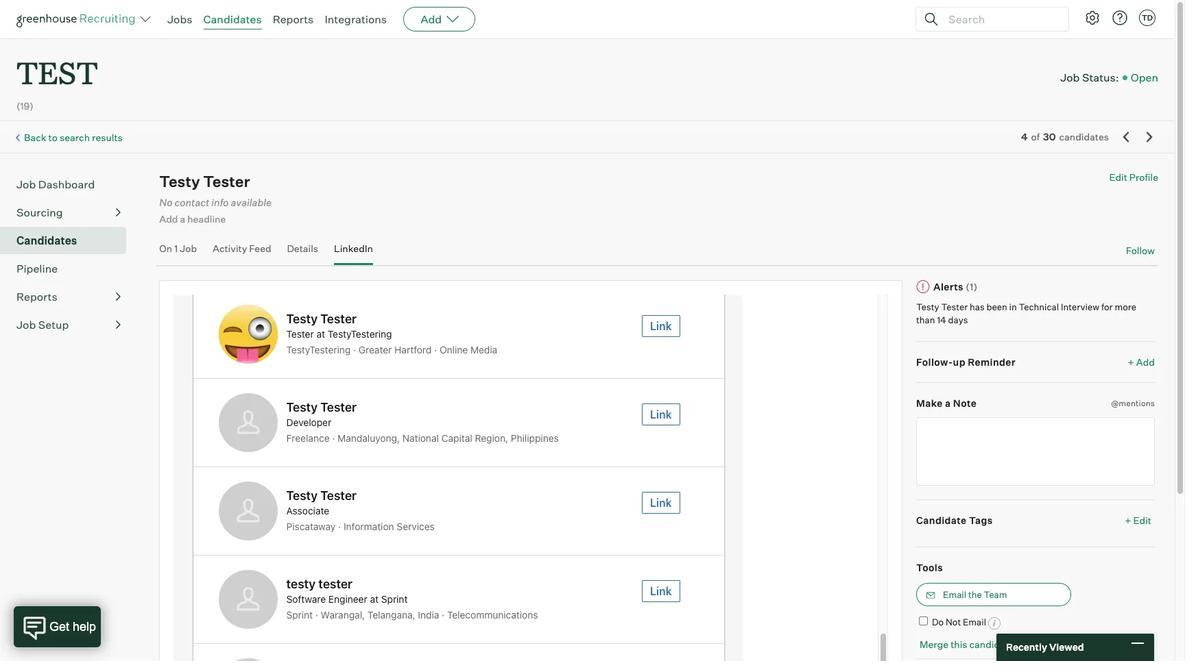 Task type: vqa. For each thing, say whether or not it's contained in the screenshot.
'Activity'
yes



Task type: describe. For each thing, give the bounding box(es) containing it.
on 1 job link
[[159, 243, 197, 263]]

follow
[[1126, 245, 1155, 256]]

profile
[[1130, 172, 1158, 183]]

tools
[[916, 563, 943, 574]]

sourcing link
[[16, 205, 121, 221]]

1 horizontal spatial reports
[[273, 12, 314, 26]]

candidate
[[916, 515, 967, 527]]

edit profile
[[1109, 172, 1158, 183]]

on 1 job
[[159, 243, 197, 254]]

0 horizontal spatial edit
[[1109, 172, 1128, 183]]

make a note
[[916, 398, 977, 410]]

alerts (1)
[[934, 281, 978, 293]]

open
[[1131, 71, 1158, 84]]

dashboard
[[38, 178, 95, 191]]

back
[[24, 132, 46, 143]]

+ edit link
[[1122, 512, 1155, 530]]

td button
[[1139, 10, 1156, 26]]

follow-up reminder
[[916, 357, 1016, 368]]

job setup link
[[16, 317, 121, 333]]

details
[[287, 243, 318, 254]]

integrations
[[325, 12, 387, 26]]

interview
[[1061, 302, 1100, 313]]

add inside testy tester no contact info available add a headline
[[159, 214, 178, 225]]

job status:
[[1061, 71, 1119, 84]]

the
[[968, 590, 982, 601]]

activity feed link
[[213, 243, 271, 263]]

technical
[[1019, 302, 1059, 313]]

recently viewed
[[1006, 642, 1084, 654]]

1 horizontal spatial candidates
[[203, 12, 262, 26]]

details link
[[287, 243, 318, 263]]

edit inside + edit link
[[1133, 515, 1152, 527]]

tester for testy tester no contact info available add a headline
[[203, 172, 250, 191]]

pipeline
[[16, 262, 58, 276]]

Do Not Email checkbox
[[919, 617, 928, 626]]

on
[[159, 243, 172, 254]]

info
[[211, 197, 229, 209]]

make
[[916, 398, 943, 410]]

+ for + edit
[[1125, 515, 1131, 527]]

configure image
[[1084, 10, 1101, 26]]

more
[[1115, 302, 1137, 313]]

0 vertical spatial candidates link
[[203, 12, 262, 26]]

email the team button
[[916, 584, 1071, 607]]

2 vertical spatial add
[[1136, 357, 1155, 368]]

activity
[[213, 243, 247, 254]]

test link
[[16, 38, 98, 95]]

0 horizontal spatial reports link
[[16, 289, 121, 305]]

test
[[16, 52, 98, 93]]

contact
[[175, 197, 209, 209]]

(19)
[[16, 100, 34, 112]]

greenhouse recruiting image
[[16, 11, 140, 27]]

no
[[159, 197, 172, 209]]

jobs
[[167, 12, 192, 26]]

activity feed
[[213, 243, 271, 254]]

setup
[[38, 318, 69, 332]]

4 of 30 candidates
[[1021, 131, 1109, 143]]

@mentions link
[[1111, 397, 1155, 411]]

results
[[92, 132, 123, 143]]

than
[[916, 315, 935, 326]]

of
[[1031, 131, 1040, 143]]

note
[[953, 398, 977, 410]]

available
[[231, 197, 272, 209]]

testy tester has been in technical interview for more than 14 days
[[916, 302, 1137, 326]]

+ for + add
[[1128, 357, 1134, 368]]

add button
[[403, 7, 475, 32]]

+ edit
[[1125, 515, 1152, 527]]

in
[[1009, 302, 1017, 313]]

candidates inside the 'candidates' 'link'
[[16, 234, 77, 248]]

14
[[937, 315, 946, 326]]

feed
[[249, 243, 271, 254]]

testy tester no contact info available add a headline
[[159, 172, 272, 225]]

candidates
[[1059, 131, 1109, 143]]

integrations link
[[325, 12, 387, 26]]

pipeline link
[[16, 261, 121, 277]]

not
[[946, 617, 961, 628]]

add inside popup button
[[421, 12, 442, 26]]



Task type: locate. For each thing, give the bounding box(es) containing it.
job for job setup
[[16, 318, 36, 332]]

1 horizontal spatial a
[[945, 398, 951, 410]]

+ add
[[1128, 357, 1155, 368]]

tester inside testy tester has been in technical interview for more than 14 days
[[941, 302, 968, 313]]

job for job status:
[[1061, 71, 1080, 84]]

job up sourcing
[[16, 178, 36, 191]]

viewed
[[1049, 642, 1084, 654]]

2 horizontal spatial add
[[1136, 357, 1155, 368]]

1 vertical spatial tester
[[941, 302, 968, 313]]

email right not
[[963, 617, 986, 628]]

reports
[[273, 12, 314, 26], [16, 290, 57, 304]]

candidates
[[203, 12, 262, 26], [16, 234, 77, 248]]

candidates link right jobs link
[[203, 12, 262, 26]]

(1)
[[966, 281, 978, 293]]

tags
[[969, 515, 993, 527]]

merge this candidate link
[[920, 639, 1014, 651]]

1 horizontal spatial candidates link
[[203, 12, 262, 26]]

testy inside testy tester has been in technical interview for more than 14 days
[[916, 302, 939, 313]]

testy
[[159, 172, 200, 191], [916, 302, 939, 313]]

back to search results link
[[24, 132, 123, 143]]

1 vertical spatial reports
[[16, 290, 57, 304]]

a left note
[[945, 398, 951, 410]]

0 vertical spatial a
[[180, 214, 185, 225]]

has
[[970, 302, 985, 313]]

0 horizontal spatial a
[[180, 214, 185, 225]]

None text field
[[916, 418, 1155, 486]]

0 vertical spatial email
[[943, 590, 967, 601]]

merge
[[920, 639, 949, 651]]

1 horizontal spatial reports link
[[273, 12, 314, 26]]

candidate
[[970, 639, 1014, 651]]

tester
[[203, 172, 250, 191], [941, 302, 968, 313]]

tester up the days
[[941, 302, 968, 313]]

this
[[951, 639, 967, 651]]

email the team
[[943, 590, 1007, 601]]

1 vertical spatial add
[[159, 214, 178, 225]]

follow-
[[916, 357, 953, 368]]

1 vertical spatial a
[[945, 398, 951, 410]]

1 vertical spatial candidates link
[[16, 233, 121, 249]]

0 vertical spatial candidates
[[203, 12, 262, 26]]

0 vertical spatial testy
[[159, 172, 200, 191]]

0 horizontal spatial candidates link
[[16, 233, 121, 249]]

job dashboard
[[16, 178, 95, 191]]

testy up contact
[[159, 172, 200, 191]]

job dashboard link
[[16, 176, 121, 193]]

1
[[174, 243, 178, 254]]

1 horizontal spatial edit
[[1133, 515, 1152, 527]]

for
[[1102, 302, 1113, 313]]

edit profile link
[[1109, 172, 1158, 183]]

candidates down sourcing
[[16, 234, 77, 248]]

1 vertical spatial edit
[[1133, 515, 1152, 527]]

sourcing
[[16, 206, 63, 220]]

testy for testy tester no contact info available add a headline
[[159, 172, 200, 191]]

4
[[1021, 131, 1028, 143]]

job for job dashboard
[[16, 178, 36, 191]]

edit
[[1109, 172, 1128, 183], [1133, 515, 1152, 527]]

add
[[421, 12, 442, 26], [159, 214, 178, 225], [1136, 357, 1155, 368]]

linkedin
[[334, 243, 373, 254]]

1 horizontal spatial add
[[421, 12, 442, 26]]

0 vertical spatial add
[[421, 12, 442, 26]]

been
[[987, 302, 1007, 313]]

job
[[1061, 71, 1080, 84], [16, 178, 36, 191], [180, 243, 197, 254], [16, 318, 36, 332]]

a
[[180, 214, 185, 225], [945, 398, 951, 410]]

days
[[948, 315, 968, 326]]

email left the
[[943, 590, 967, 601]]

Search text field
[[945, 9, 1056, 29]]

reports link left the integrations link
[[273, 12, 314, 26]]

+
[[1128, 357, 1134, 368], [1125, 515, 1131, 527]]

0 horizontal spatial tester
[[203, 172, 250, 191]]

job left setup
[[16, 318, 36, 332]]

1 horizontal spatial tester
[[941, 302, 968, 313]]

0 vertical spatial tester
[[203, 172, 250, 191]]

testy up than
[[916, 302, 939, 313]]

up
[[953, 357, 966, 368]]

tester up info on the top
[[203, 172, 250, 191]]

follow link
[[1126, 244, 1155, 257]]

0 horizontal spatial add
[[159, 214, 178, 225]]

1 vertical spatial testy
[[916, 302, 939, 313]]

linkedin link
[[334, 243, 373, 263]]

job left status:
[[1061, 71, 1080, 84]]

1 vertical spatial +
[[1125, 515, 1131, 527]]

0 horizontal spatial reports
[[16, 290, 57, 304]]

0 horizontal spatial candidates
[[16, 234, 77, 248]]

reports left the integrations link
[[273, 12, 314, 26]]

@mentions
[[1111, 399, 1155, 409]]

tester inside testy tester no contact info available add a headline
[[203, 172, 250, 191]]

email inside button
[[943, 590, 967, 601]]

candidate tags
[[916, 515, 993, 527]]

team
[[984, 590, 1007, 601]]

email
[[943, 590, 967, 601], [963, 617, 986, 628]]

do not email
[[932, 617, 986, 628]]

testy for testy tester has been in technical interview for more than 14 days
[[916, 302, 939, 313]]

reports down pipeline
[[16, 290, 57, 304]]

0 horizontal spatial testy
[[159, 172, 200, 191]]

reports link
[[273, 12, 314, 26], [16, 289, 121, 305]]

jobs link
[[167, 12, 192, 26]]

0 vertical spatial reports link
[[273, 12, 314, 26]]

status:
[[1082, 71, 1119, 84]]

+ add link
[[1128, 356, 1155, 369]]

a down contact
[[180, 214, 185, 225]]

recently
[[1006, 642, 1047, 654]]

do
[[932, 617, 944, 628]]

a inside testy tester no contact info available add a headline
[[180, 214, 185, 225]]

testy inside testy tester no contact info available add a headline
[[159, 172, 200, 191]]

candidates right jobs link
[[203, 12, 262, 26]]

search
[[60, 132, 90, 143]]

job setup
[[16, 318, 69, 332]]

30
[[1043, 131, 1056, 143]]

reminder
[[968, 357, 1016, 368]]

1 horizontal spatial testy
[[916, 302, 939, 313]]

candidates link
[[203, 12, 262, 26], [16, 233, 121, 249]]

tester for testy tester has been in technical interview for more than 14 days
[[941, 302, 968, 313]]

to
[[48, 132, 58, 143]]

merge this candidate
[[920, 639, 1014, 651]]

alerts
[[934, 281, 964, 293]]

0 vertical spatial reports
[[273, 12, 314, 26]]

headline
[[187, 214, 226, 225]]

1 vertical spatial reports link
[[16, 289, 121, 305]]

job right 1
[[180, 243, 197, 254]]

td
[[1142, 13, 1153, 23]]

0 vertical spatial +
[[1128, 357, 1134, 368]]

td button
[[1137, 7, 1158, 29]]

back to search results
[[24, 132, 123, 143]]

candidates link up pipeline 'link'
[[16, 233, 121, 249]]

1 vertical spatial email
[[963, 617, 986, 628]]

0 vertical spatial edit
[[1109, 172, 1128, 183]]

reports link down pipeline 'link'
[[16, 289, 121, 305]]

1 vertical spatial candidates
[[16, 234, 77, 248]]



